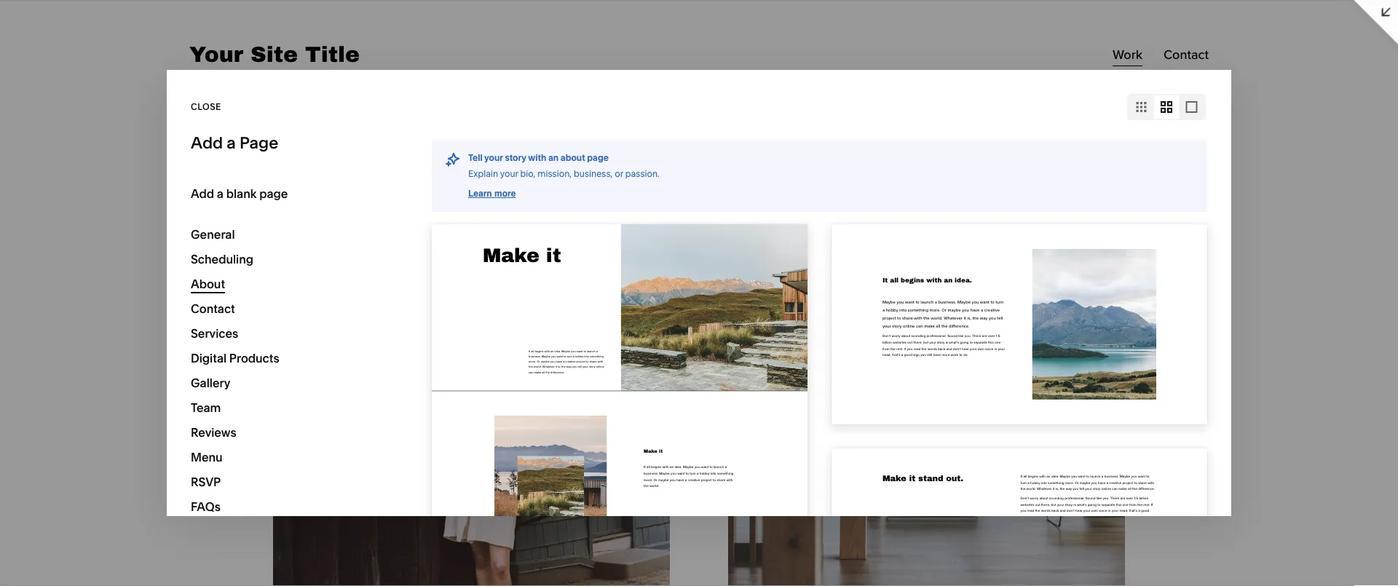 Task type: vqa. For each thing, say whether or not it's contained in the screenshot.
are
yes



Task type: describe. For each thing, give the bounding box(es) containing it.
public
[[95, 201, 120, 211]]

don't
[[149, 212, 170, 223]]

disabled
[[182, 201, 218, 211]]

in
[[203, 212, 211, 223]]

these
[[24, 201, 49, 211]]

appear
[[172, 212, 201, 223]]

they
[[129, 212, 147, 223]]

discover
[[174, 224, 209, 235]]

the
[[213, 212, 226, 223]]

protected,
[[68, 212, 111, 223]]

them.
[[24, 236, 48, 246]]

these pages are public unless they're disabled or password-protected, but they don't appear in the navigation. search engines can also discover them.
[[24, 201, 228, 246]]



Task type: locate. For each thing, give the bounding box(es) containing it.
but
[[113, 212, 127, 223]]

unless
[[123, 201, 149, 211]]

they're
[[151, 201, 180, 211]]

navigation.
[[24, 224, 69, 235]]

can
[[137, 224, 153, 235]]

are
[[79, 201, 93, 211]]

pages
[[51, 201, 77, 211]]

password-
[[24, 212, 68, 223]]

search
[[71, 224, 100, 235]]

also
[[155, 224, 172, 235]]

or
[[220, 201, 228, 211]]

engines
[[102, 224, 135, 235]]



